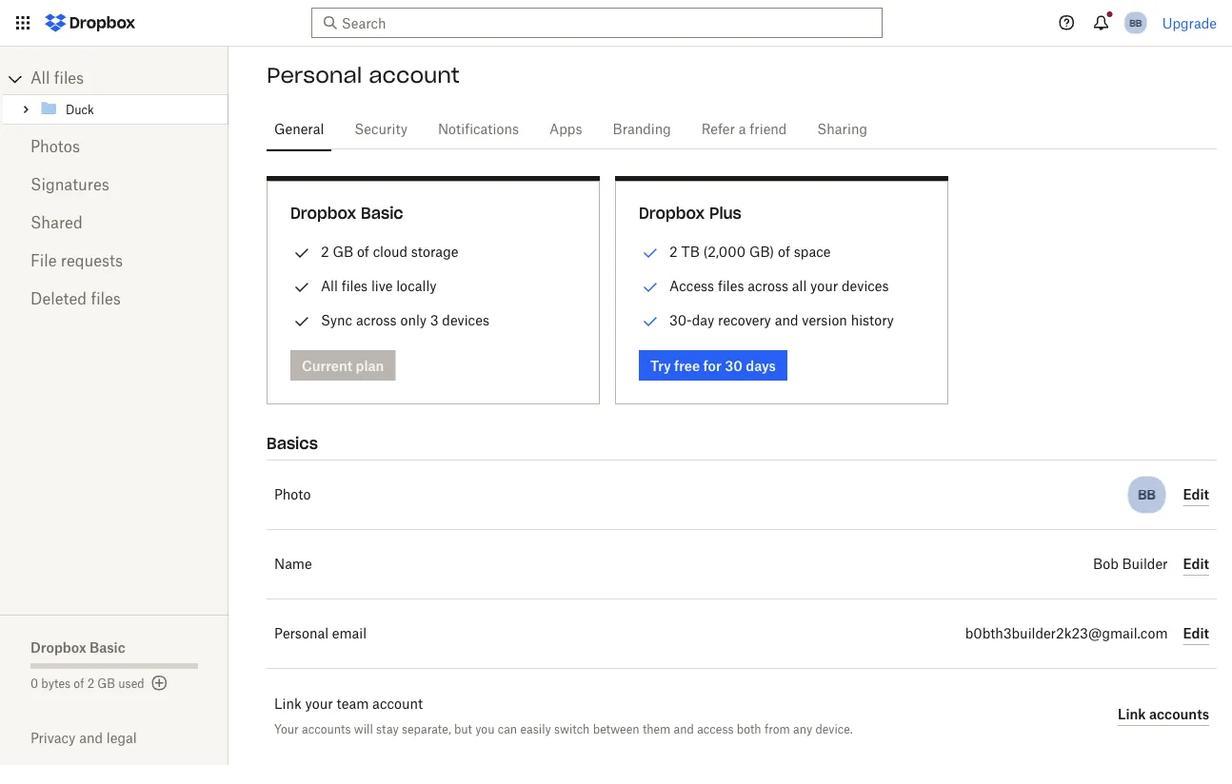 Task type: locate. For each thing, give the bounding box(es) containing it.
storage
[[411, 244, 458, 260]]

gb left cloud
[[333, 244, 353, 260]]

your
[[811, 278, 838, 294], [305, 698, 333, 711]]

tab list containing general
[[267, 104, 1217, 152]]

1 vertical spatial across
[[356, 312, 397, 329]]

gb)
[[750, 244, 775, 260]]

0 vertical spatial bb
[[1130, 17, 1142, 29]]

of right bytes
[[74, 679, 84, 691]]

files for deleted files
[[91, 292, 121, 308]]

1 vertical spatial edit button
[[1183, 553, 1210, 576]]

0 horizontal spatial and
[[79, 731, 103, 747]]

2 edit from the top
[[1183, 556, 1210, 572]]

sharing tab
[[810, 107, 875, 152]]

your
[[274, 722, 299, 737]]

2 gb of cloud storage
[[321, 244, 458, 260]]

all up sync
[[321, 278, 338, 294]]

personal up general
[[267, 62, 362, 89]]

1 vertical spatial all
[[321, 278, 338, 294]]

branding
[[613, 123, 671, 136]]

2 recommended image from the top
[[639, 276, 662, 299]]

recommended image left 30-
[[639, 310, 662, 333]]

edit for bob builder
[[1183, 556, 1210, 572]]

personal email
[[274, 628, 367, 641]]

dropbox up the 2 gb of cloud storage
[[290, 203, 356, 223]]

2 left tb
[[670, 244, 678, 260]]

general
[[274, 123, 324, 136]]

all
[[30, 71, 50, 87], [321, 278, 338, 294]]

your left team
[[305, 698, 333, 711]]

recommended image left tb
[[639, 242, 662, 265]]

link accounts button
[[1118, 704, 1210, 727]]

basic
[[361, 203, 403, 223], [90, 640, 125, 656]]

recommended image for 30-
[[639, 310, 662, 333]]

0
[[30, 679, 38, 691]]

files for all files
[[54, 71, 84, 87]]

basics
[[267, 434, 318, 453]]

basic up the 2 gb of cloud storage
[[361, 203, 403, 223]]

accounts
[[1150, 707, 1210, 723], [302, 722, 351, 737]]

any
[[793, 722, 813, 737]]

all files live locally
[[321, 278, 437, 294]]

2 horizontal spatial 2
[[670, 244, 678, 260]]

history
[[851, 312, 894, 329]]

of
[[357, 244, 369, 260], [778, 244, 791, 260], [74, 679, 84, 691]]

dropbox basic up 0 bytes of 2 gb used
[[30, 640, 125, 656]]

bb
[[1130, 17, 1142, 29], [1139, 487, 1156, 504]]

branding tab
[[605, 107, 679, 152]]

0 horizontal spatial all
[[30, 71, 50, 87]]

bytes
[[41, 679, 71, 691]]

0 vertical spatial edit
[[1183, 487, 1210, 503]]

plus
[[710, 203, 742, 223]]

files down the 'file requests' link
[[91, 292, 121, 308]]

2 for dropbox basic
[[321, 244, 329, 260]]

and
[[775, 312, 799, 329], [674, 722, 694, 737], [79, 731, 103, 747]]

0 horizontal spatial dropbox basic
[[30, 640, 125, 656]]

bb up builder
[[1139, 487, 1156, 504]]

privacy and legal
[[30, 731, 137, 747]]

requests
[[61, 254, 123, 270]]

1 horizontal spatial all
[[321, 278, 338, 294]]

device.
[[816, 722, 853, 737]]

0 vertical spatial personal
[[267, 62, 362, 89]]

3 edit button from the top
[[1183, 623, 1210, 646]]

dropbox up tb
[[639, 203, 705, 223]]

2 vertical spatial edit
[[1183, 626, 1210, 642]]

files up duck
[[54, 71, 84, 87]]

get more space image
[[148, 672, 171, 695]]

notifications tab
[[431, 107, 527, 152]]

0 vertical spatial across
[[748, 278, 789, 294]]

gb left used on the bottom left of page
[[97, 679, 115, 691]]

2 right bytes
[[87, 679, 94, 691]]

of left cloud
[[357, 244, 369, 260]]

bb left upgrade
[[1130, 17, 1142, 29]]

days
[[746, 358, 776, 374]]

30-day recovery and version history
[[670, 312, 894, 329]]

0 bytes of 2 gb used
[[30, 679, 144, 691]]

file requests link
[[30, 243, 198, 281]]

1 horizontal spatial and
[[674, 722, 694, 737]]

version
[[802, 312, 848, 329]]

1 horizontal spatial link
[[1118, 707, 1146, 723]]

upgrade
[[1163, 15, 1217, 31]]

1 vertical spatial basic
[[90, 640, 125, 656]]

recommended image left the "access" on the top of page
[[639, 276, 662, 299]]

apps
[[550, 123, 582, 136]]

basic up 0 bytes of 2 gb used
[[90, 640, 125, 656]]

devices right "3" at the top of the page
[[442, 312, 489, 329]]

link inside button
[[1118, 707, 1146, 723]]

link
[[274, 698, 302, 711], [1118, 707, 1146, 723]]

1 horizontal spatial your
[[811, 278, 838, 294]]

3 edit from the top
[[1183, 626, 1210, 642]]

1 vertical spatial edit
[[1183, 556, 1210, 572]]

1 vertical spatial recommended image
[[639, 276, 662, 299]]

1 horizontal spatial across
[[748, 278, 789, 294]]

1 vertical spatial your
[[305, 698, 333, 711]]

2 vertical spatial edit button
[[1183, 623, 1210, 646]]

1 horizontal spatial of
[[357, 244, 369, 260]]

dropbox for 2 gb of cloud storage
[[290, 203, 356, 223]]

edit for b0bth3builder2k23@gmail.com
[[1183, 626, 1210, 642]]

1 vertical spatial devices
[[442, 312, 489, 329]]

will
[[354, 722, 373, 737]]

across left all
[[748, 278, 789, 294]]

(2,000
[[703, 244, 746, 260]]

2 horizontal spatial dropbox
[[639, 203, 705, 223]]

1 horizontal spatial dropbox
[[290, 203, 356, 223]]

bob
[[1094, 558, 1119, 571]]

locally
[[396, 278, 437, 294]]

0 vertical spatial all
[[30, 71, 50, 87]]

your right all
[[811, 278, 838, 294]]

only
[[400, 312, 427, 329]]

files down (2,000
[[718, 278, 744, 294]]

2 edit button from the top
[[1183, 553, 1210, 576]]

and left legal
[[79, 731, 103, 747]]

accounts inside button
[[1150, 707, 1210, 723]]

all inside tree
[[30, 71, 50, 87]]

files inside tree
[[54, 71, 84, 87]]

tab list
[[267, 104, 1217, 152]]

file requests
[[30, 254, 123, 270]]

0 horizontal spatial of
[[74, 679, 84, 691]]

dropbox basic up the 2 gb of cloud storage
[[290, 203, 403, 223]]

access
[[670, 278, 714, 294]]

of right gb)
[[778, 244, 791, 260]]

1 horizontal spatial 2
[[321, 244, 329, 260]]

2 vertical spatial recommended image
[[639, 310, 662, 333]]

between
[[593, 722, 640, 737]]

all for all files
[[30, 71, 50, 87]]

1 horizontal spatial basic
[[361, 203, 403, 223]]

0 vertical spatial recommended image
[[639, 242, 662, 265]]

3 recommended image from the top
[[639, 310, 662, 333]]

0 vertical spatial your
[[811, 278, 838, 294]]

privacy
[[30, 731, 76, 747]]

photos link
[[30, 129, 198, 167]]

devices up history
[[842, 278, 889, 294]]

0 horizontal spatial link
[[274, 698, 302, 711]]

recommended image
[[639, 242, 662, 265], [639, 276, 662, 299], [639, 310, 662, 333]]

accounts for your
[[302, 722, 351, 737]]

cloud
[[373, 244, 408, 260]]

dropbox basic
[[290, 203, 403, 223], [30, 640, 125, 656]]

recommended image for 2
[[639, 242, 662, 265]]

builder
[[1122, 558, 1168, 571]]

files
[[54, 71, 84, 87], [342, 278, 368, 294], [718, 278, 744, 294], [91, 292, 121, 308]]

0 horizontal spatial accounts
[[302, 722, 351, 737]]

1 recommended image from the top
[[639, 242, 662, 265]]

your accounts will stay separate, but you can easily switch between them and access both from any device.
[[274, 722, 853, 737]]

security
[[355, 123, 408, 136]]

0 horizontal spatial across
[[356, 312, 397, 329]]

files left live
[[342, 278, 368, 294]]

2 up all files live locally
[[321, 244, 329, 260]]

access files across all your devices
[[670, 278, 889, 294]]

0 vertical spatial dropbox basic
[[290, 203, 403, 223]]

sync across only 3 devices
[[321, 312, 489, 329]]

0 vertical spatial edit button
[[1183, 484, 1210, 507]]

0 horizontal spatial devices
[[442, 312, 489, 329]]

all files
[[30, 71, 84, 87]]

personal for personal account
[[267, 62, 362, 89]]

all up photos
[[30, 71, 50, 87]]

personal left email
[[274, 628, 329, 641]]

dropbox up bytes
[[30, 640, 86, 656]]

tb
[[681, 244, 700, 260]]

all
[[792, 278, 807, 294]]

across down all files live locally
[[356, 312, 397, 329]]

file
[[30, 254, 57, 270]]

across
[[748, 278, 789, 294], [356, 312, 397, 329]]

link accounts
[[1118, 707, 1210, 723]]

0 vertical spatial gb
[[333, 244, 353, 260]]

account
[[369, 62, 460, 89], [373, 698, 423, 711]]

all files link
[[30, 64, 229, 94]]

1 horizontal spatial devices
[[842, 278, 889, 294]]

1 vertical spatial gb
[[97, 679, 115, 691]]

0 horizontal spatial basic
[[90, 640, 125, 656]]

shared link
[[30, 205, 198, 243]]

you
[[475, 722, 495, 737]]

gb
[[333, 244, 353, 260], [97, 679, 115, 691]]

general tab
[[267, 107, 332, 152]]

0 horizontal spatial gb
[[97, 679, 115, 691]]

1 horizontal spatial accounts
[[1150, 707, 1210, 723]]

edit
[[1183, 487, 1210, 503], [1183, 556, 1210, 572], [1183, 626, 1210, 642]]

friend
[[750, 123, 787, 136]]

2
[[321, 244, 329, 260], [670, 244, 678, 260], [87, 679, 94, 691]]

dropbox
[[290, 203, 356, 223], [639, 203, 705, 223], [30, 640, 86, 656]]

edit button for b0bth3builder2k23@gmail.com
[[1183, 623, 1210, 646]]

and down access files across all your devices
[[775, 312, 799, 329]]

and right the them in the right of the page
[[674, 722, 694, 737]]

account up stay
[[373, 698, 423, 711]]

for
[[703, 358, 722, 374]]

bb button
[[1121, 8, 1151, 38]]

personal for personal email
[[274, 628, 329, 641]]

1 vertical spatial personal
[[274, 628, 329, 641]]

account up the security tab
[[369, 62, 460, 89]]

security tab
[[347, 107, 415, 152]]

0 horizontal spatial 2
[[87, 679, 94, 691]]



Task type: vqa. For each thing, say whether or not it's contained in the screenshot.
1st rotate from right
no



Task type: describe. For each thing, give the bounding box(es) containing it.
access
[[697, 722, 734, 737]]

bb inside popup button
[[1130, 17, 1142, 29]]

refer
[[702, 123, 735, 136]]

recovery
[[718, 312, 771, 329]]

b0bth3builder2k23@gmail.com
[[966, 628, 1168, 641]]

30
[[725, 358, 743, 374]]

dropbox plus
[[639, 203, 742, 223]]

link for link your team account
[[274, 698, 302, 711]]

signatures link
[[30, 167, 198, 205]]

sync
[[321, 312, 352, 329]]

try free for 30 days button
[[639, 351, 788, 381]]

legal
[[106, 731, 137, 747]]

signatures
[[30, 178, 109, 193]]

accounts for link
[[1150, 707, 1210, 723]]

duck
[[66, 105, 94, 116]]

link your team account
[[274, 698, 423, 711]]

1 vertical spatial bb
[[1139, 487, 1156, 504]]

team
[[337, 698, 369, 711]]

sharing
[[818, 123, 868, 136]]

1 vertical spatial dropbox basic
[[30, 640, 125, 656]]

live
[[371, 278, 393, 294]]

switch
[[554, 722, 590, 737]]

0 horizontal spatial your
[[305, 698, 333, 711]]

free
[[674, 358, 700, 374]]

refer a friend tab
[[694, 107, 795, 152]]

0 vertical spatial basic
[[361, 203, 403, 223]]

0 vertical spatial devices
[[842, 278, 889, 294]]

apps tab
[[542, 107, 590, 152]]

1 horizontal spatial dropbox basic
[[290, 203, 403, 223]]

shared
[[30, 216, 83, 231]]

deleted files link
[[30, 281, 198, 319]]

refer a friend
[[702, 123, 787, 136]]

used
[[118, 679, 144, 691]]

1 vertical spatial account
[[373, 698, 423, 711]]

stay
[[376, 722, 399, 737]]

them
[[643, 722, 671, 737]]

try free for 30 days
[[651, 358, 776, 374]]

personal account
[[267, 62, 460, 89]]

of for 0 bytes of 2 gb used
[[74, 679, 84, 691]]

notifications
[[438, 123, 519, 136]]

photo
[[274, 489, 311, 502]]

both
[[737, 722, 762, 737]]

files for all files live locally
[[342, 278, 368, 294]]

upgrade link
[[1163, 15, 1217, 31]]

1 horizontal spatial gb
[[333, 244, 353, 260]]

global header element
[[0, 0, 1232, 47]]

duck link
[[39, 98, 225, 121]]

2 for dropbox plus
[[670, 244, 678, 260]]

3
[[430, 312, 439, 329]]

email
[[332, 628, 367, 641]]

2 horizontal spatial and
[[775, 312, 799, 329]]

privacy and legal link
[[30, 731, 229, 747]]

day
[[692, 312, 715, 329]]

edit button for bob builder
[[1183, 553, 1210, 576]]

bob builder
[[1094, 558, 1168, 571]]

name
[[274, 558, 312, 571]]

from
[[765, 722, 790, 737]]

separate,
[[402, 722, 451, 737]]

2 tb (2,000 gb) of space
[[670, 244, 831, 260]]

link for link accounts
[[1118, 707, 1146, 723]]

of for 2 gb of cloud storage
[[357, 244, 369, 260]]

files for access files across all your devices
[[718, 278, 744, 294]]

can
[[498, 722, 517, 737]]

all for all files live locally
[[321, 278, 338, 294]]

0 vertical spatial account
[[369, 62, 460, 89]]

30-
[[670, 312, 692, 329]]

recommended image for access
[[639, 276, 662, 299]]

Search text field
[[342, 12, 848, 33]]

photos
[[30, 140, 80, 155]]

but
[[454, 722, 472, 737]]

1 edit from the top
[[1183, 487, 1210, 503]]

1 edit button from the top
[[1183, 484, 1210, 507]]

deleted files
[[30, 292, 121, 308]]

dropbox logo - go to the homepage image
[[38, 8, 142, 38]]

deleted
[[30, 292, 87, 308]]

a
[[739, 123, 746, 136]]

all files tree
[[3, 64, 229, 125]]

2 horizontal spatial of
[[778, 244, 791, 260]]

0 horizontal spatial dropbox
[[30, 640, 86, 656]]

try
[[651, 358, 671, 374]]

dropbox for 2 tb (2,000 gb) of space
[[639, 203, 705, 223]]

space
[[794, 244, 831, 260]]

easily
[[520, 722, 551, 737]]



